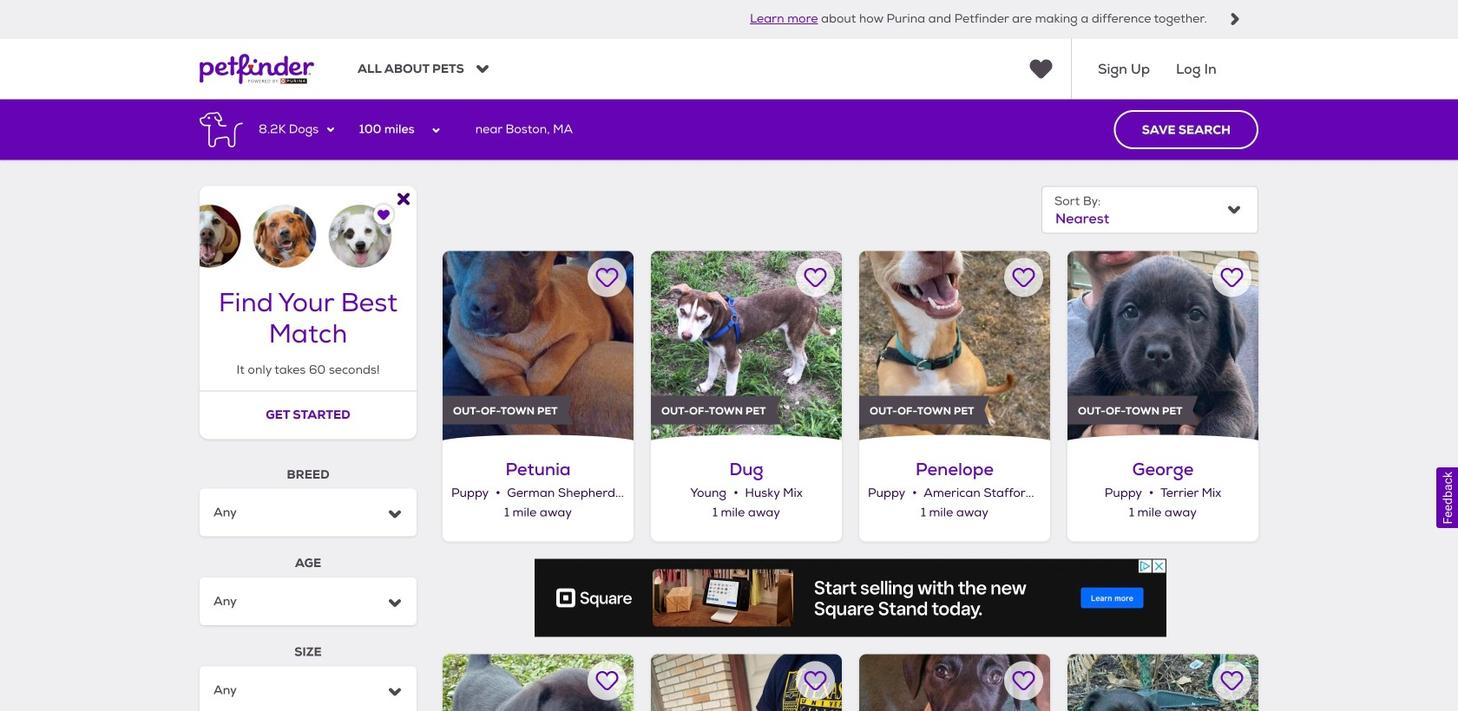 Task type: describe. For each thing, give the bounding box(es) containing it.
dug, adoptable dog, young male husky mix, 1 mile away, out-of-town pet. image
[[651, 251, 842, 442]]

petunia, adoptable dog, puppy female german shepherd dog & black mouth cur mix, 1 mile away, out-of-town pet. image
[[443, 251, 634, 442]]

george, adoptable dog, puppy male terrier mix, 1 mile away, out-of-town pet. image
[[1067, 251, 1258, 442]]

john, adoptable dog, puppy male terrier mix, 1 mile away, out-of-town pet. image
[[443, 655, 634, 712]]

mary, adoptable dog, puppy female terrier mix, 1 mile away, out-of-town pet. image
[[859, 655, 1050, 712]]

potential dog matches image
[[200, 186, 417, 268]]

advertisement element
[[535, 560, 1166, 638]]

diana, adoptable dog, puppy female terrier mix, 1 mile away, out-of-town pet. image
[[651, 655, 842, 712]]



Task type: locate. For each thing, give the bounding box(es) containing it.
penelope, adoptable dog, puppy female american staffordshire terrier mix, 1 mile away, out-of-town pet. image
[[859, 251, 1050, 442]]

main content
[[0, 99, 1458, 712]]

florence, adoptable dog, puppy female terrier mix, 1 mile away, out-of-town pet. image
[[1067, 655, 1258, 712]]

petfinder home image
[[200, 39, 314, 99]]



Task type: vqa. For each thing, say whether or not it's contained in the screenshot.
Dogs
no



